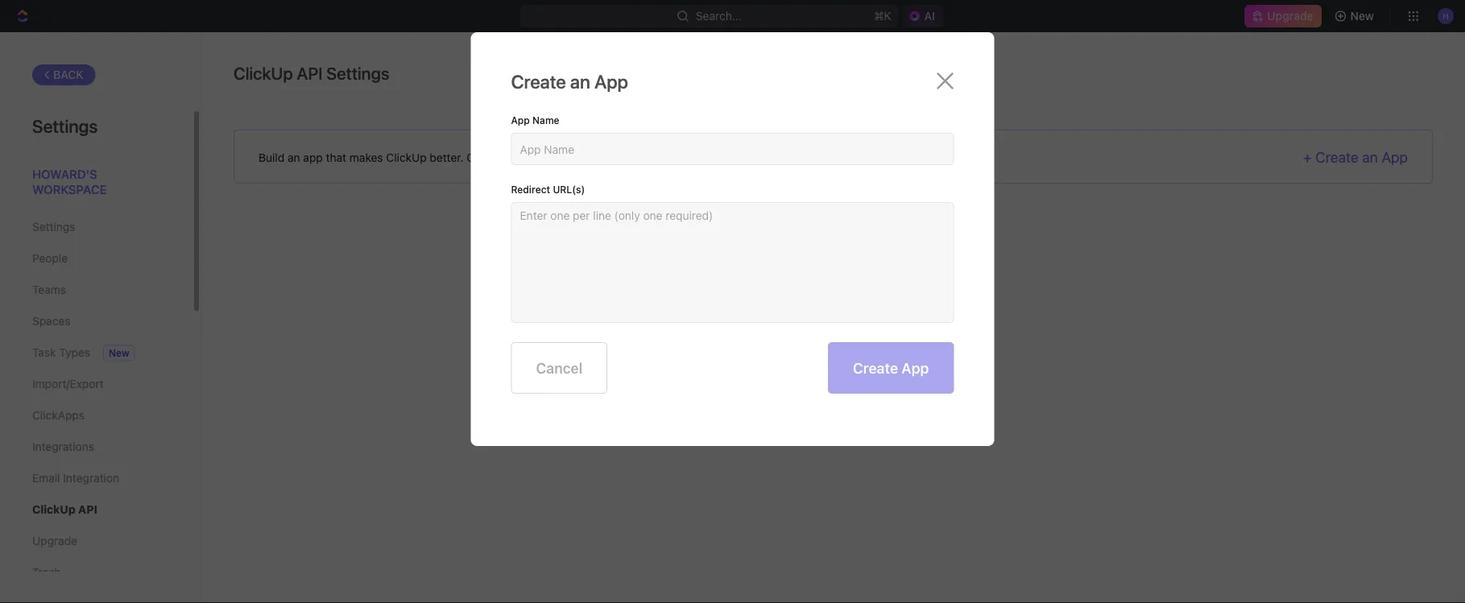 Task type: describe. For each thing, give the bounding box(es) containing it.
clickup api link
[[32, 496, 160, 524]]

people link
[[32, 245, 160, 272]]

that
[[326, 151, 347, 164]]

create for create app
[[853, 359, 899, 377]]

teams
[[32, 283, 66, 297]]

documentation
[[544, 151, 626, 164]]

new inside settings element
[[109, 348, 129, 359]]

settings element
[[0, 32, 201, 604]]

check
[[467, 151, 500, 164]]

new button
[[1329, 3, 1385, 29]]

build
[[259, 151, 285, 164]]

workspace
[[32, 183, 107, 197]]

spaces link
[[32, 308, 160, 335]]

create for create an app
[[511, 71, 566, 93]]

cancel
[[536, 359, 583, 377]]

integrations
[[32, 440, 94, 454]]

trash link
[[32, 559, 160, 587]]

clickup api
[[32, 503, 97, 517]]

clickup for clickup api
[[32, 503, 75, 517]]

people
[[32, 252, 68, 265]]

search...
[[696, 9, 742, 23]]

redirect
[[511, 184, 551, 195]]

teams link
[[32, 276, 160, 304]]

task types
[[32, 346, 90, 359]]

1 vertical spatial upgrade link
[[32, 528, 160, 555]]

integration
[[63, 472, 119, 485]]

back link
[[32, 64, 96, 85]]

app
[[303, 151, 323, 164]]

howard's
[[32, 167, 97, 181]]

create app button
[[828, 343, 955, 394]]

howard's workspace
[[32, 167, 107, 197]]

⌘k
[[874, 9, 892, 23]]

email
[[32, 472, 60, 485]]

clickapps
[[32, 409, 85, 422]]

import/export
[[32, 378, 104, 391]]

email integration
[[32, 472, 119, 485]]

trash
[[32, 566, 61, 579]]

better.
[[430, 151, 464, 164]]

1 vertical spatial settings
[[32, 115, 98, 136]]

create an app
[[511, 71, 629, 93]]

back
[[53, 68, 84, 81]]

2 horizontal spatial create
[[1316, 149, 1359, 166]]

clickup for clickup api settings
[[234, 63, 293, 83]]

new inside button
[[1351, 9, 1375, 23]]

1 vertical spatial clickup
[[386, 151, 427, 164]]



Task type: locate. For each thing, give the bounding box(es) containing it.
api for clickup api
[[78, 503, 97, 517]]

makes
[[350, 151, 383, 164]]

+ create an app
[[1304, 149, 1409, 166]]

1 horizontal spatial api
[[297, 63, 323, 83]]

upgrade
[[1268, 9, 1314, 23], [32, 535, 77, 548]]

task
[[32, 346, 56, 359]]

Enter one per line (only one required) text field
[[520, 210, 946, 315]]

create
[[511, 71, 566, 93], [1316, 149, 1359, 166], [853, 359, 899, 377]]

url(s)
[[553, 184, 585, 195]]

2 horizontal spatial an
[[1363, 149, 1379, 166]]

0 horizontal spatial upgrade
[[32, 535, 77, 548]]

1 vertical spatial create
[[1316, 149, 1359, 166]]

2 vertical spatial clickup
[[32, 503, 75, 517]]

upgrade left new button
[[1268, 9, 1314, 23]]

cancel button
[[511, 343, 608, 394]]

api
[[297, 63, 323, 83], [523, 151, 541, 164], [78, 503, 97, 517]]

clickup
[[234, 63, 293, 83], [386, 151, 427, 164], [32, 503, 75, 517]]

an for build an app that makes clickup better. check out api documentation
[[288, 151, 300, 164]]

0 vertical spatial new
[[1351, 9, 1375, 23]]

1 vertical spatial new
[[109, 348, 129, 359]]

build an app that makes clickup better. check out api documentation
[[259, 151, 626, 164]]

upgrade link left new button
[[1245, 5, 1322, 27]]

app inside button
[[902, 359, 930, 377]]

App Na﻿me text field
[[520, 142, 946, 156]]

1 horizontal spatial upgrade link
[[1245, 5, 1322, 27]]

+
[[1304, 149, 1313, 166]]

create an app dialog
[[471, 32, 995, 446]]

create app
[[853, 359, 930, 377]]

integrations link
[[32, 434, 160, 461]]

new
[[1351, 9, 1375, 23], [109, 348, 129, 359]]

0 vertical spatial upgrade
[[1268, 9, 1314, 23]]

an up 'documentation'
[[570, 71, 591, 93]]

clickup inside settings element
[[32, 503, 75, 517]]

clickup api settings
[[234, 63, 390, 83]]

api for clickup api settings
[[297, 63, 323, 83]]

an left the app
[[288, 151, 300, 164]]

1 horizontal spatial clickup
[[234, 63, 293, 83]]

upgrade link down clickup api link
[[32, 528, 160, 555]]

upgrade inside settings element
[[32, 535, 77, 548]]

0 horizontal spatial new
[[109, 348, 129, 359]]

an for create an app
[[570, 71, 591, 93]]

1 vertical spatial api
[[523, 151, 541, 164]]

types
[[59, 346, 90, 359]]

an
[[570, 71, 591, 93], [1363, 149, 1379, 166], [288, 151, 300, 164]]

import/export link
[[32, 371, 160, 398]]

1 horizontal spatial create
[[853, 359, 899, 377]]

upgrade up trash
[[32, 535, 77, 548]]

app na﻿me
[[511, 114, 560, 126]]

1 vertical spatial upgrade
[[32, 535, 77, 548]]

2 vertical spatial api
[[78, 503, 97, 517]]

1 horizontal spatial upgrade
[[1268, 9, 1314, 23]]

settings link
[[32, 214, 160, 241]]

settings
[[327, 63, 390, 83], [32, 115, 98, 136], [32, 220, 75, 234]]

2 horizontal spatial api
[[523, 151, 541, 164]]

api documentation link
[[523, 151, 626, 165]]

1 horizontal spatial new
[[1351, 9, 1375, 23]]

0 horizontal spatial an
[[288, 151, 300, 164]]

0 horizontal spatial clickup
[[32, 503, 75, 517]]

0 vertical spatial upgrade link
[[1245, 5, 1322, 27]]

0 vertical spatial api
[[297, 63, 323, 83]]

0 vertical spatial clickup
[[234, 63, 293, 83]]

0 vertical spatial settings
[[327, 63, 390, 83]]

create inside button
[[853, 359, 899, 377]]

api inside settings element
[[78, 503, 97, 517]]

an right +
[[1363, 149, 1379, 166]]

spaces
[[32, 315, 70, 328]]

0 horizontal spatial upgrade link
[[32, 528, 160, 555]]

2 vertical spatial settings
[[32, 220, 75, 234]]

email integration link
[[32, 465, 160, 492]]

out
[[503, 151, 520, 164]]

0 horizontal spatial api
[[78, 503, 97, 517]]

na﻿me
[[533, 114, 560, 126]]

app
[[595, 71, 629, 93], [511, 114, 530, 126], [1382, 149, 1409, 166], [902, 359, 930, 377]]

2 vertical spatial create
[[853, 359, 899, 377]]

upgrade link
[[1245, 5, 1322, 27], [32, 528, 160, 555]]

an inside dialog
[[570, 71, 591, 93]]

0 horizontal spatial create
[[511, 71, 566, 93]]

0 vertical spatial create
[[511, 71, 566, 93]]

2 horizontal spatial clickup
[[386, 151, 427, 164]]

clickapps link
[[32, 402, 160, 430]]

1 horizontal spatial an
[[570, 71, 591, 93]]

redirect url(s)
[[511, 184, 585, 195]]



Task type: vqa. For each thing, say whether or not it's contained in the screenshot.
Report corresponding to Assessment Report
no



